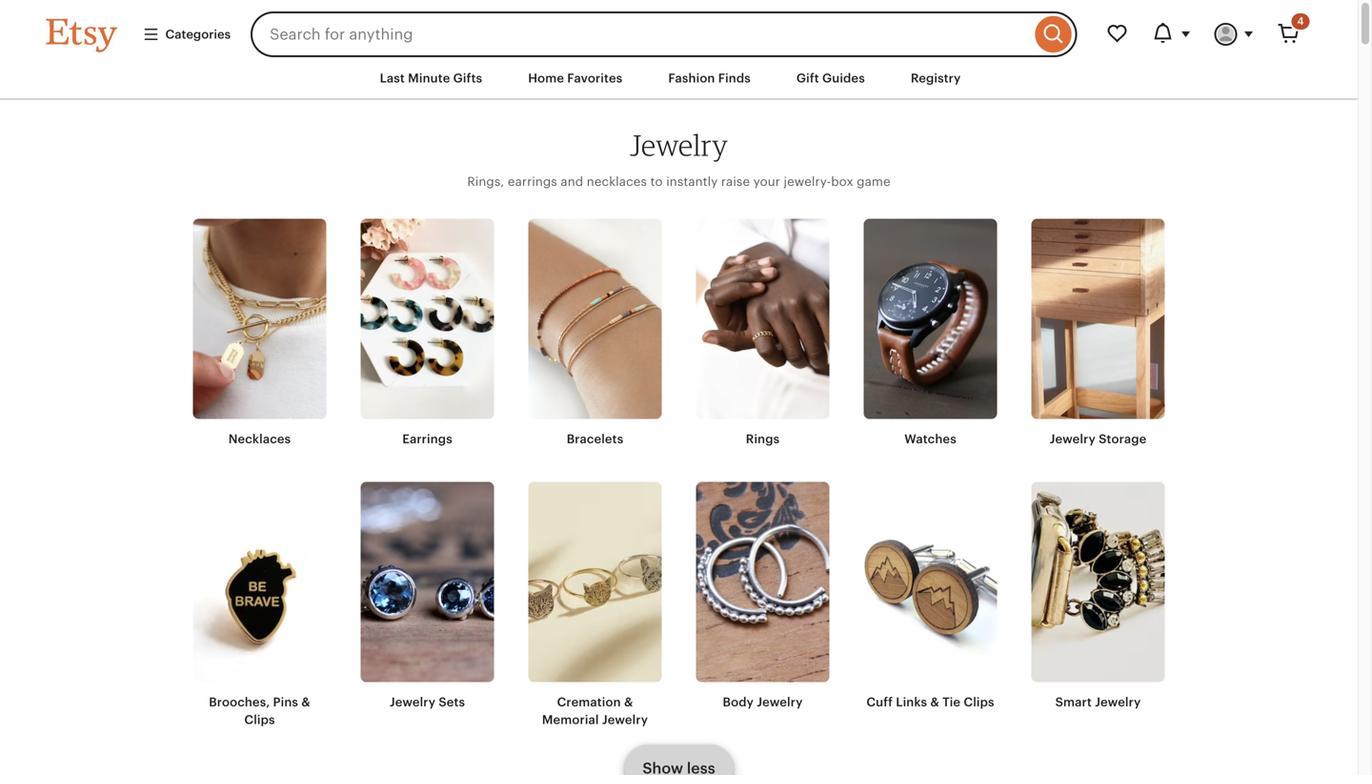 Task type: vqa. For each thing, say whether or not it's contained in the screenshot.
search box inside Categories Banner
yes



Task type: locate. For each thing, give the bounding box(es) containing it.
None search field
[[251, 11, 1078, 57]]

earrings
[[402, 432, 453, 446]]

Search for anything text field
[[251, 11, 1031, 57]]

4 link
[[1267, 11, 1312, 57]]

cuff links & tie clips
[[867, 695, 995, 709]]

&
[[302, 695, 311, 709], [624, 695, 633, 709], [931, 695, 940, 709]]

home favorites
[[528, 71, 623, 85]]

memorial
[[542, 712, 599, 727]]

2 horizontal spatial &
[[931, 695, 940, 709]]

home
[[528, 71, 564, 85]]

guides
[[823, 71, 865, 85]]

bracelets link
[[529, 219, 662, 448]]

registry
[[911, 71, 961, 85]]

smart jewelry link
[[1032, 482, 1165, 711]]

links
[[896, 695, 928, 709]]

smart
[[1056, 695, 1092, 709]]

& inside cremation & memorial jewelry
[[624, 695, 633, 709]]

categories
[[165, 27, 231, 41]]

cremation & memorial jewelry link
[[529, 482, 662, 728]]

1 & from the left
[[302, 695, 311, 709]]

your
[[754, 174, 781, 189]]

cremation
[[557, 695, 621, 709]]

rings link
[[696, 219, 830, 448]]

jewelry right body
[[757, 695, 803, 709]]

1 horizontal spatial clips
[[964, 695, 995, 709]]

0 horizontal spatial clips
[[244, 712, 275, 727]]

clips inside cuff links & tie clips link
[[964, 695, 995, 709]]

& left tie at the bottom right of page
[[931, 695, 940, 709]]

1 horizontal spatial &
[[624, 695, 633, 709]]

bracelets
[[567, 432, 624, 446]]

0 vertical spatial clips
[[964, 695, 995, 709]]

brooches, pins & clips link
[[193, 482, 327, 728]]

necklaces
[[229, 432, 291, 446]]

necklaces link
[[193, 219, 327, 448]]

pins
[[273, 695, 298, 709]]

cuff
[[867, 695, 893, 709]]

rings,
[[467, 174, 505, 189]]

brooches,
[[209, 695, 270, 709]]

jewelry sets link
[[361, 482, 494, 711]]

jewelry-
[[784, 174, 832, 189]]

raise
[[722, 174, 750, 189]]

gift guides
[[797, 71, 865, 85]]

jewelry sets
[[390, 695, 465, 709]]

registry link
[[897, 61, 976, 96]]

jewelry left storage in the bottom right of the page
[[1050, 432, 1096, 446]]

cuff links & tie clips link
[[864, 482, 998, 711]]

clips right tie at the bottom right of page
[[964, 695, 995, 709]]

minute
[[408, 71, 450, 85]]

menu bar
[[12, 57, 1347, 100]]

0 horizontal spatial &
[[302, 695, 311, 709]]

3 & from the left
[[931, 695, 940, 709]]

jewelry up rings, earrings and necklaces to instantly raise your jewelry-box game
[[630, 127, 728, 163]]

gift guides link
[[783, 61, 880, 96]]

clips
[[964, 695, 995, 709], [244, 712, 275, 727]]

jewelry down cremation
[[602, 712, 648, 727]]

storage
[[1099, 432, 1147, 446]]

body jewelry link
[[696, 482, 830, 711]]

last
[[380, 71, 405, 85]]

instantly
[[667, 174, 718, 189]]

clips down brooches,
[[244, 712, 275, 727]]

1 vertical spatial clips
[[244, 712, 275, 727]]

categories banner
[[12, 0, 1347, 57]]

2 & from the left
[[624, 695, 633, 709]]

jewelry
[[630, 127, 728, 163], [1050, 432, 1096, 446], [390, 695, 436, 709], [757, 695, 803, 709], [1096, 695, 1142, 709], [602, 712, 648, 727]]

& inside brooches, pins & clips
[[302, 695, 311, 709]]

none search field inside categories banner
[[251, 11, 1078, 57]]

& right pins
[[302, 695, 311, 709]]

& right cremation
[[624, 695, 633, 709]]

clips inside brooches, pins & clips
[[244, 712, 275, 727]]

fashion finds link
[[654, 61, 765, 96]]

necklaces
[[587, 174, 647, 189]]

jewelry inside cremation & memorial jewelry
[[602, 712, 648, 727]]

to
[[651, 174, 663, 189]]



Task type: describe. For each thing, give the bounding box(es) containing it.
jewelry right smart
[[1096, 695, 1142, 709]]

rings
[[746, 432, 780, 446]]

rings, earrings and necklaces to instantly raise your jewelry-box game
[[467, 174, 891, 189]]

and
[[561, 174, 584, 189]]

gift
[[797, 71, 820, 85]]

sets
[[439, 695, 465, 709]]

categories button
[[128, 17, 245, 52]]

body
[[723, 695, 754, 709]]

box
[[832, 174, 854, 189]]

finds
[[719, 71, 751, 85]]

fashion finds
[[669, 71, 751, 85]]

& for cuff links & tie clips
[[931, 695, 940, 709]]

jewelry storage link
[[1032, 219, 1165, 448]]

body jewelry
[[723, 695, 803, 709]]

fashion
[[669, 71, 716, 85]]

4
[[1298, 15, 1305, 27]]

& for brooches, pins & clips
[[302, 695, 311, 709]]

tie
[[943, 695, 961, 709]]

gifts
[[453, 71, 483, 85]]

watches
[[905, 432, 957, 446]]

brooches, pins & clips
[[209, 695, 311, 727]]

menu bar containing last minute gifts
[[12, 57, 1347, 100]]

cremation & memorial jewelry
[[542, 695, 648, 727]]

last minute gifts link
[[366, 61, 497, 96]]

smart jewelry
[[1056, 695, 1142, 709]]

favorites
[[568, 71, 623, 85]]

jewelry storage
[[1050, 432, 1147, 446]]

jewelry left sets
[[390, 695, 436, 709]]

last minute gifts
[[380, 71, 483, 85]]

watches link
[[864, 219, 998, 448]]

game
[[857, 174, 891, 189]]

home favorites link
[[514, 61, 637, 96]]

jewelry inside "link"
[[1050, 432, 1096, 446]]

earrings
[[508, 174, 558, 189]]

earrings link
[[361, 219, 494, 448]]



